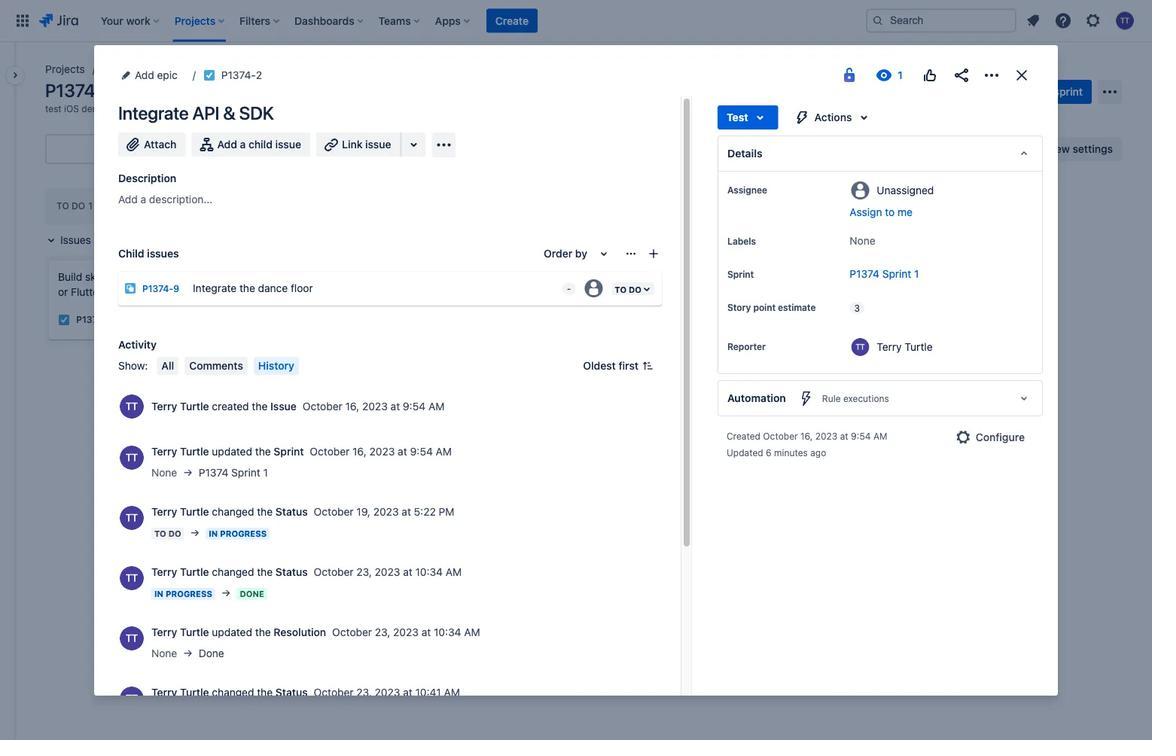 Task type: vqa. For each thing, say whether or not it's contained in the screenshot.
the Mention image
no



Task type: describe. For each thing, give the bounding box(es) containing it.
add for add epic
[[135, 69, 154, 81]]

the for terry turtle changed the status october 19, 2023 at 5:22 pm
[[257, 506, 273, 518]]

am for terry turtle changed the status october 23, 2023 at 10:34 am
[[446, 566, 462, 578]]

19,
[[356, 506, 370, 518]]

0 vertical spatial issues
[[169, 234, 199, 246]]

at for terry turtle updated the sprint october 16, 2023 at 9:54 am
[[398, 445, 407, 458]]

turtle for terry turtle changed the status october 23, 2023 at 10:41 am
[[180, 686, 209, 699]]

rule executions
[[822, 393, 889, 404]]

the for terry turtle changed the status october 23, 2023 at 10:41 am
[[257, 686, 273, 699]]

9:54 for terry turtle updated the sprint october 16, 2023 at 9:54 am
[[410, 445, 433, 458]]

status for october 19, 2023 at 5:22 pm
[[276, 506, 308, 518]]

activity
[[118, 338, 157, 351]]

by
[[575, 247, 587, 260]]

issues
[[60, 234, 91, 246]]

assign to me button
[[850, 205, 1027, 220]]

assign to me
[[850, 206, 913, 218]]

assignee pin to top. only you can see pinned fields. image
[[770, 184, 782, 196]]

terry for terry turtle changed the status october 23, 2023 at 10:41 am
[[151, 686, 177, 699]]

terry for terry turtle updated the resolution october 23, 2023 at 10:34 am
[[151, 626, 177, 639]]

story
[[727, 302, 751, 312]]

search image
[[872, 15, 884, 27]]

turtle for terry turtle
[[905, 340, 933, 353]]

2023 for terry turtle updated the sprint october 16, 2023 at 9:54 am
[[369, 445, 395, 458]]

point
[[753, 302, 776, 312]]

0 vertical spatial progress
[[220, 529, 267, 539]]

to
[[885, 206, 895, 218]]

reporter
[[727, 341, 766, 352]]

am for terry turtle changed the status october 23, 2023 at 10:41 am
[[444, 686, 460, 699]]

at for terry turtle updated the resolution october 23, 2023 at 10:34 am
[[422, 626, 431, 639]]

unassigned
[[877, 184, 934, 196]]

test element
[[694, 201, 727, 211]]

child issues
[[118, 247, 179, 260]]

10:34 for terry turtle changed the status october 23, 2023 at 10:34 am
[[415, 566, 443, 578]]

remaining
[[940, 87, 982, 97]]

rule
[[822, 393, 841, 404]]

am for terry turtle updated the sprint october 16, 2023 at 9:54 am
[[436, 445, 452, 458]]

none for terry turtle updated the resolution october 23, 2023 at 10:34 am
[[151, 647, 177, 660]]

description
[[118, 172, 176, 184]]

project-1374
[[103, 63, 165, 75]]

test ios demo api & sdk element
[[45, 102, 152, 114]]

create button
[[486, 9, 538, 33]]

issues inside integrate api & sdk dialog
[[147, 247, 179, 260]]

status for october 23, 2023 at 10:34 am
[[276, 566, 308, 578]]

created october 16, 2023 at 9:54 am updated 6 minutes ago
[[727, 431, 887, 458]]

details
[[727, 147, 762, 160]]

2 vertical spatial 2
[[745, 299, 750, 310]]

sprint down to
[[882, 268, 911, 280]]

build skeleton of ios app (swift or flutter)
[[58, 271, 211, 298]]

sprint down issue
[[274, 445, 304, 458]]

to do inside integrate api & sdk dialog
[[154, 529, 181, 539]]

epic
[[133, 234, 154, 246]]

build
[[58, 271, 82, 283]]

order
[[544, 247, 572, 260]]

oldest first button
[[574, 357, 663, 375]]

Search field
[[866, 9, 1017, 33]]

ios inside 'p1374 sprint 1 test ios demo api & sdk'
[[64, 103, 79, 114]]

add for add a description...
[[118, 193, 138, 206]]

p1374-9
[[142, 284, 179, 294]]

0 horizontal spatial integrate
[[118, 102, 189, 123]]

configure link
[[946, 425, 1034, 450]]

turtle for terry turtle changed the status october 19, 2023 at 5:22 pm
[[180, 506, 209, 518]]

add epic button
[[118, 66, 182, 84]]

labels pin to top. only you can see pinned fields. image
[[759, 235, 771, 247]]

unassigned image
[[853, 296, 871, 314]]

vote options: no one has voted for this issue yet. image
[[921, 66, 939, 84]]

9:54 for terry turtle created the issue october 16, 2023 at 9:54 am
[[403, 400, 426, 413]]

october for terry turtle changed the status october 19, 2023 at 5:22 pm
[[314, 506, 354, 518]]

1374
[[142, 63, 165, 75]]

the inside integrate the dance floor link
[[239, 282, 255, 294]]

1 inside 'p1374 sprint 1 test ios demo api & sdk'
[[150, 80, 158, 101]]

of
[[129, 271, 139, 283]]

1 horizontal spatial integrate
[[193, 282, 237, 294]]

p1374- up 'story point estimate pin to top. only you can see pinned fields.' 'image'
[[713, 299, 745, 310]]

description...
[[149, 193, 213, 206]]

create
[[495, 14, 529, 27]]

0 vertical spatial task image
[[203, 69, 215, 81]]

assign
[[850, 206, 882, 218]]

comments button
[[185, 357, 248, 375]]

oldest
[[583, 360, 616, 372]]

sprint down terry turtle updated the sprint october 16, 2023 at 9:54 am
[[231, 466, 260, 479]]

app
[[162, 271, 180, 283]]

add epic
[[135, 69, 178, 81]]

2 horizontal spatial api
[[742, 271, 758, 283]]

story point estimate
[[727, 302, 816, 312]]

1 vertical spatial in
[[154, 589, 163, 599]]

0
[[909, 87, 915, 97]]

at for terry turtle created the issue october 16, 2023 at 9:54 am
[[391, 400, 400, 413]]

attach button
[[118, 133, 186, 157]]

16, for terry turtle created the issue october 16, 2023 at 9:54 am
[[345, 400, 359, 413]]

sprint
[[1054, 85, 1083, 98]]

1 vertical spatial p1374-2
[[713, 299, 750, 310]]

order by button
[[535, 242, 622, 266]]

2023 for terry turtle changed the status october 19, 2023 at 5:22 pm
[[373, 506, 399, 518]]

complete sprint
[[1003, 85, 1083, 98]]

terry turtle image
[[148, 137, 172, 161]]

attach
[[144, 138, 177, 151]]

2023 for terry turtle updated the resolution october 23, 2023 at 10:34 am
[[393, 626, 419, 639]]

16, inside created october 16, 2023 at 9:54 am updated 6 minutes ago
[[800, 431, 813, 441]]

at for terry turtle changed the status october 23, 2023 at 10:34 am
[[403, 566, 412, 578]]

(swift
[[183, 271, 211, 283]]

executions
[[843, 393, 889, 404]]

2 horizontal spatial integrate
[[695, 271, 739, 283]]

terry turtle
[[877, 340, 933, 353]]

1 vertical spatial p1374
[[850, 268, 879, 280]]

p1374 sprint 1 link
[[850, 268, 919, 280]]

0 horizontal spatial p1374 sprint 1
[[199, 466, 268, 479]]

2 vertical spatial p1374
[[199, 466, 228, 479]]

p1374-9 link
[[142, 284, 179, 294]]

october for terry turtle updated the resolution october 23, 2023 at 10:34 am
[[332, 626, 372, 639]]

complete sprint button
[[994, 80, 1092, 104]]

integrate the dance floor link
[[187, 273, 556, 303]]

terry for terry turtle
[[877, 340, 902, 353]]

terry for terry turtle updated the sprint october 16, 2023 at 9:54 am
[[151, 445, 177, 458]]

0 of 1 child issues complete image
[[837, 299, 849, 311]]

0 vertical spatial do
[[72, 201, 85, 211]]

history
[[258, 360, 294, 372]]

am for terry turtle updated the resolution october 23, 2023 at 10:34 am
[[464, 626, 480, 639]]

terry for terry turtle created the issue october 16, 2023 at 9:54 am
[[151, 400, 177, 413]]

project-
[[103, 63, 142, 75]]

1 horizontal spatial in
[[209, 529, 218, 539]]

epic
[[157, 69, 178, 81]]

child
[[249, 138, 273, 151]]

resolution
[[274, 626, 326, 639]]

unassigned image
[[585, 279, 603, 297]]

9
[[173, 284, 179, 294]]

am for terry turtle created the issue october 16, 2023 at 9:54 am
[[429, 400, 445, 413]]

issue
[[270, 400, 297, 413]]

turtle for terry turtle created the issue october 16, 2023 at 9:54 am
[[180, 400, 209, 413]]

5:22
[[414, 506, 436, 518]]

integrate the dance floor
[[193, 282, 313, 294]]

issue type: subtask image
[[124, 282, 136, 294]]

link
[[342, 138, 363, 151]]

test button
[[718, 105, 778, 130]]

terry turtle updated the resolution october 23, 2023 at 10:34 am
[[151, 626, 480, 639]]

close image
[[1013, 66, 1031, 84]]

october for terry turtle created the issue october 16, 2023 at 9:54 am
[[303, 400, 342, 413]]

10:41
[[415, 686, 441, 699]]

skeleton
[[85, 271, 126, 283]]

create child image
[[648, 248, 660, 260]]

2 inside integrate api & sdk dialog
[[256, 69, 262, 81]]

3
[[854, 303, 860, 313]]



Task type: locate. For each thing, give the bounding box(es) containing it.
0 horizontal spatial do
[[72, 201, 85, 211]]

2 left point on the right top of the page
[[745, 299, 750, 310]]

1 horizontal spatial do
[[168, 529, 181, 539]]

9:54
[[403, 400, 426, 413], [851, 431, 871, 441], [410, 445, 433, 458]]

at for terry turtle changed the status october 23, 2023 at 10:41 am
[[403, 686, 412, 699]]

task image down or
[[58, 314, 70, 326]]

2 vertical spatial changed
[[212, 686, 254, 699]]

add inside add a child issue button
[[217, 138, 237, 151]]

october right issue
[[303, 400, 342, 413]]

1 vertical spatial changed
[[212, 566, 254, 578]]

p1374-2 up 'story point estimate pin to top. only you can see pinned fields.' 'image'
[[713, 299, 750, 310]]

2 vertical spatial status
[[276, 686, 308, 699]]

sdk up add a child issue at the left top
[[239, 102, 274, 123]]

updated
[[212, 445, 252, 458], [212, 626, 252, 639]]

october for terry turtle updated the sprint october 16, 2023 at 9:54 am
[[310, 445, 350, 458]]

october for terry turtle changed the status october 23, 2023 at 10:34 am
[[314, 566, 354, 578]]

api inside dialog
[[192, 102, 219, 123]]

details element
[[718, 136, 1043, 172]]

in
[[209, 529, 218, 539], [154, 589, 163, 599]]

1 horizontal spatial sdk
[[239, 102, 274, 123]]

status up resolution
[[276, 566, 308, 578]]

create banner
[[0, 0, 1152, 42]]

2 right 'epic' at the left
[[160, 234, 166, 246]]

at
[[391, 400, 400, 413], [840, 431, 848, 441], [398, 445, 407, 458], [402, 506, 411, 518], [403, 566, 412, 578], [422, 626, 431, 639], [403, 686, 412, 699]]

0 horizontal spatial done
[[199, 647, 224, 660]]

automations menu button icon image
[[837, 82, 855, 101]]

issue right "link"
[[365, 138, 391, 151]]

0 horizontal spatial p1374-2
[[221, 69, 262, 81]]

0 horizontal spatial issue
[[275, 138, 301, 151]]

0 of 1 child issues complete image
[[837, 299, 849, 311]]

issues without epic 2 issues
[[60, 234, 199, 246]]

menu bar
[[154, 357, 302, 375]]

a down description
[[140, 193, 146, 206]]

0 vertical spatial to
[[56, 201, 69, 211]]

3 changed from the top
[[212, 686, 254, 699]]

10:34 for terry turtle updated the resolution october 23, 2023 at 10:34 am
[[434, 626, 461, 639]]

automation
[[727, 392, 786, 404]]

1 vertical spatial 9:54
[[851, 431, 871, 441]]

integrate api & sdk dialog
[[94, 45, 1058, 740]]

0 vertical spatial p1374-2 link
[[221, 66, 262, 84]]

terry turtle updated the sprint october 16, 2023 at 9:54 am
[[151, 445, 452, 458]]

& right demo
[[125, 103, 131, 114]]

0 vertical spatial status
[[276, 506, 308, 518]]

add for add a child issue
[[217, 138, 237, 151]]

terry for terry turtle changed the status october 19, 2023 at 5:22 pm
[[151, 506, 177, 518]]

1 status from the top
[[276, 506, 308, 518]]

to
[[56, 201, 69, 211], [154, 529, 166, 539]]

23, for terry turtle changed the status october 23, 2023 at 10:41 am
[[356, 686, 372, 699]]

1 horizontal spatial integrate api & sdk
[[695, 271, 792, 283]]

2 changed from the top
[[212, 566, 254, 578]]

1 vertical spatial to
[[154, 529, 166, 539]]

issue right child
[[275, 138, 301, 151]]

p1374 down projects link
[[45, 80, 95, 101]]

none
[[850, 235, 875, 247], [151, 466, 177, 479], [151, 647, 177, 660]]

1 vertical spatial issues
[[147, 247, 179, 260]]

projects
[[45, 63, 85, 75]]

1 horizontal spatial p1374 sprint 1
[[850, 268, 919, 280]]

sdk inside 'p1374 sprint 1 test ios demo api & sdk'
[[134, 103, 152, 114]]

2 status from the top
[[276, 566, 308, 578]]

0 vertical spatial 23,
[[356, 566, 372, 578]]

ios up p1374-9
[[142, 271, 159, 283]]

turtle for terry turtle updated the resolution october 23, 2023 at 10:34 am
[[180, 626, 209, 639]]

actions image
[[983, 66, 1001, 84]]

2 issue from the left
[[365, 138, 391, 151]]

1 vertical spatial ios
[[142, 271, 159, 283]]

status down resolution
[[276, 686, 308, 699]]

16, up ago
[[800, 431, 813, 441]]

1 horizontal spatial p1374-2 link
[[713, 298, 750, 311]]

0 horizontal spatial sdk
[[134, 103, 152, 114]]

- button
[[556, 273, 577, 297]]

2 horizontal spatial 2
[[745, 299, 750, 310]]

p1374 sprint 1 up unassigned icon
[[850, 268, 919, 280]]

or
[[58, 286, 68, 298]]

1 horizontal spatial task image
[[203, 69, 215, 81]]

menu bar inside integrate api & sdk dialog
[[154, 357, 302, 375]]

2 horizontal spatial &
[[761, 271, 768, 283]]

p1374-2 link up 'story point estimate pin to top. only you can see pinned fields.' 'image'
[[713, 298, 750, 311]]

0 vertical spatial 10:34
[[415, 566, 443, 578]]

issues
[[169, 234, 199, 246], [147, 247, 179, 260]]

1 vertical spatial 2
[[160, 234, 166, 246]]

october up minutes
[[763, 431, 798, 441]]

0 vertical spatial p1374 sprint 1
[[850, 268, 919, 280]]

october up terry turtle updated the resolution october 23, 2023 at 10:34 am
[[314, 566, 354, 578]]

menu bar containing all
[[154, 357, 302, 375]]

p1374- inside p1374-1 link
[[76, 315, 108, 325]]

p1374 sprint 1 test ios demo api & sdk
[[45, 80, 158, 114]]

1 vertical spatial integrate api & sdk
[[695, 271, 792, 283]]

& inside 'p1374 sprint 1 test ios demo api & sdk'
[[125, 103, 131, 114]]

1 vertical spatial 10:34
[[434, 626, 461, 639]]

star p1374 board image
[[863, 83, 881, 101]]

p1374-2
[[221, 69, 262, 81], [713, 299, 750, 310]]

updated for done
[[212, 626, 252, 639]]

1 vertical spatial p1374-2 link
[[713, 298, 750, 311]]

1 vertical spatial none
[[151, 466, 177, 479]]

without
[[94, 234, 130, 246]]

october inside created october 16, 2023 at 9:54 am updated 6 minutes ago
[[763, 431, 798, 441]]

create column image
[[898, 191, 916, 209]]

do inside integrate api & sdk dialog
[[168, 529, 181, 539]]

0 vertical spatial in
[[209, 529, 218, 539]]

integrate api & sdk up add people 'icon'
[[118, 102, 274, 123]]

0 vertical spatial a
[[240, 138, 246, 151]]

share image
[[953, 66, 971, 84]]

updated down created
[[212, 445, 252, 458]]

0 horizontal spatial p1374-2 link
[[221, 66, 262, 84]]

task image right epic
[[203, 69, 215, 81]]

assignee
[[727, 184, 767, 195]]

terry for terry turtle changed the status october 23, 2023 at 10:34 am
[[151, 566, 177, 578]]

0 vertical spatial p1374-2
[[221, 69, 262, 81]]

demo
[[82, 103, 105, 114]]

23,
[[356, 566, 372, 578], [375, 626, 390, 639], [356, 686, 372, 699]]

configure
[[976, 431, 1025, 444]]

& inside dialog
[[223, 102, 235, 123]]

jira image
[[39, 12, 78, 30], [39, 12, 78, 30]]

primary element
[[9, 0, 866, 42]]

order by
[[544, 247, 587, 260]]

at inside created october 16, 2023 at 9:54 am updated 6 minutes ago
[[840, 431, 848, 441]]

p1374 down created
[[199, 466, 228, 479]]

changed for october 23, 2023 at 10:41 am
[[212, 686, 254, 699]]

9:54 inside created october 16, 2023 at 9:54 am updated 6 minutes ago
[[851, 431, 871, 441]]

1 horizontal spatial ios
[[142, 271, 159, 283]]

0 vertical spatial 2
[[256, 69, 262, 81]]

days
[[918, 87, 938, 97]]

2 vertical spatial add
[[118, 193, 138, 206]]

23, for terry turtle updated the resolution october 23, 2023 at 10:34 am
[[375, 626, 390, 639]]

integrate api & sdk
[[118, 102, 274, 123], [695, 271, 792, 283]]

0 vertical spatial 9:54
[[403, 400, 426, 413]]

add a child issue
[[217, 138, 301, 151]]

p1374- left copy link to issue icon
[[221, 69, 256, 81]]

1 vertical spatial to do
[[154, 529, 181, 539]]

2023 for terry turtle changed the status october 23, 2023 at 10:34 am
[[375, 566, 400, 578]]

all
[[161, 360, 174, 372]]

a for description...
[[140, 193, 146, 206]]

p1374 up unassigned icon
[[850, 268, 879, 280]]

terry turtle created the issue october 16, 2023 at 9:54 am
[[151, 400, 445, 413]]

status
[[276, 506, 308, 518], [276, 566, 308, 578], [276, 686, 308, 699]]

changed for october 23, 2023 at 10:34 am
[[212, 566, 254, 578]]

p1374-2 link
[[221, 66, 262, 84], [713, 298, 750, 311]]

& up point on the right top of the page
[[761, 271, 768, 283]]

p1374-1
[[76, 315, 112, 325]]

a inside button
[[240, 138, 246, 151]]

first
[[619, 360, 639, 372]]

october
[[303, 400, 342, 413], [763, 431, 798, 441], [310, 445, 350, 458], [314, 506, 354, 518], [314, 566, 354, 578], [332, 626, 372, 639], [314, 686, 354, 699]]

a for child
[[240, 138, 246, 151]]

add people image
[[182, 140, 200, 158]]

a left child
[[240, 138, 246, 151]]

16, up terry turtle updated the sprint october 16, 2023 at 9:54 am
[[345, 400, 359, 413]]

1 horizontal spatial a
[[240, 138, 246, 151]]

1 horizontal spatial done
[[240, 589, 264, 599]]

0 vertical spatial in progress
[[209, 529, 267, 539]]

1 vertical spatial in progress
[[154, 589, 212, 599]]

0 vertical spatial changed
[[212, 506, 254, 518]]

add
[[135, 69, 154, 81], [217, 138, 237, 151], [118, 193, 138, 206]]

integrate up story
[[695, 271, 739, 283]]

october down the terry turtle created the issue october 16, 2023 at 9:54 am
[[310, 445, 350, 458]]

sprint inside 'p1374 sprint 1 test ios demo api & sdk'
[[99, 80, 146, 101]]

floor
[[291, 282, 313, 294]]

integrate api & sdk inside dialog
[[118, 102, 274, 123]]

2 horizontal spatial p1374
[[850, 268, 879, 280]]

1 updated from the top
[[212, 445, 252, 458]]

0 vertical spatial updated
[[212, 445, 252, 458]]

1 vertical spatial updated
[[212, 626, 252, 639]]

0 horizontal spatial to
[[56, 201, 69, 211]]

updated left resolution
[[212, 626, 252, 639]]

1 horizontal spatial issue
[[365, 138, 391, 151]]

2
[[256, 69, 262, 81], [160, 234, 166, 246], [745, 299, 750, 310]]

minutes
[[774, 447, 808, 458]]

link web pages and more image
[[405, 136, 423, 154]]

issues down 'epic' at the left
[[147, 247, 179, 260]]

p1374- down flutter)
[[76, 315, 108, 325]]

2 vertical spatial 23,
[[356, 686, 372, 699]]

1 horizontal spatial &
[[223, 102, 235, 123]]

Search this board text field
[[47, 136, 116, 163]]

23, for terry turtle changed the status october 23, 2023 at 10:34 am
[[356, 566, 372, 578]]

p1374-2 up add a child issue button
[[221, 69, 262, 81]]

at for terry turtle changed the status october 19, 2023 at 5:22 pm
[[402, 506, 411, 518]]

october down terry turtle updated the resolution october 23, 2023 at 10:34 am
[[314, 686, 354, 699]]

1 vertical spatial status
[[276, 566, 308, 578]]

2 vertical spatial none
[[151, 647, 177, 660]]

10:34
[[415, 566, 443, 578], [434, 626, 461, 639]]

dance
[[258, 282, 288, 294]]

complete
[[1003, 85, 1051, 98]]

issues up child issues
[[169, 234, 199, 246]]

10:34 up the 10:41
[[434, 626, 461, 639]]

sprint down project-
[[99, 80, 146, 101]]

october right resolution
[[332, 626, 372, 639]]

automation element
[[718, 380, 1043, 416]]

estimate
[[778, 302, 816, 312]]

1 horizontal spatial p1374-2
[[713, 299, 750, 310]]

2023 for terry turtle changed the status october 23, 2023 at 10:41 am
[[375, 686, 400, 699]]

api right demo
[[108, 103, 122, 114]]

sdk down add epic popup button
[[134, 103, 152, 114]]

1 horizontal spatial 2
[[256, 69, 262, 81]]

integrate up attach button
[[118, 102, 189, 123]]

sprint down labels at the right top of the page
[[727, 269, 754, 279]]

1
[[150, 80, 158, 101], [914, 268, 919, 280], [108, 315, 112, 325], [263, 466, 268, 479]]

2 vertical spatial 9:54
[[410, 445, 433, 458]]

1 horizontal spatial p1374
[[199, 466, 228, 479]]

to inside integrate api & sdk dialog
[[154, 529, 166, 539]]

task image
[[203, 69, 215, 81], [58, 314, 70, 326]]

the for terry turtle updated the sprint october 16, 2023 at 9:54 am
[[255, 445, 271, 458]]

1 horizontal spatial progress
[[220, 529, 267, 539]]

1 horizontal spatial api
[[192, 102, 219, 123]]

the for terry turtle created the issue october 16, 2023 at 9:54 am
[[252, 400, 268, 413]]

story point estimate pin to top. only you can see pinned fields. image
[[730, 313, 742, 325]]

add app image
[[435, 136, 453, 154]]

show:
[[118, 360, 148, 372]]

add inside add epic popup button
[[135, 69, 154, 81]]

history button
[[254, 357, 299, 375]]

status down terry turtle updated the sprint october 16, 2023 at 9:54 am
[[276, 506, 308, 518]]

2 updated from the top
[[212, 626, 252, 639]]

1 vertical spatial 16,
[[800, 431, 813, 441]]

16, up 19,
[[352, 445, 367, 458]]

p1374 sprint 1 down created
[[199, 466, 268, 479]]

turtle for terry turtle changed the status october 23, 2023 at 10:34 am
[[180, 566, 209, 578]]

sdk inside dialog
[[239, 102, 274, 123]]

3 status from the top
[[276, 686, 308, 699]]

1 vertical spatial done
[[199, 647, 224, 660]]

p1374-
[[221, 69, 256, 81], [142, 284, 173, 294], [713, 299, 745, 310], [76, 315, 108, 325]]

newest first image
[[642, 360, 654, 372]]

1 issue from the left
[[275, 138, 301, 151]]

created
[[212, 400, 249, 413]]

none for terry turtle updated the sprint october 16, 2023 at 9:54 am
[[151, 466, 177, 479]]

1 vertical spatial 23,
[[375, 626, 390, 639]]

10:34 down 5:22
[[415, 566, 443, 578]]

0 horizontal spatial api
[[108, 103, 122, 114]]

0 horizontal spatial &
[[125, 103, 131, 114]]

0 horizontal spatial integrate api & sdk
[[118, 102, 274, 123]]

1 vertical spatial a
[[140, 193, 146, 206]]

0 days remaining image
[[888, 83, 906, 101]]

the for terry turtle updated the resolution october 23, 2023 at 10:34 am
[[255, 626, 271, 639]]

integrate
[[118, 102, 189, 123], [695, 271, 739, 283], [193, 282, 237, 294]]

2023 for terry turtle created the issue october 16, 2023 at 9:54 am
[[362, 400, 388, 413]]

labels
[[727, 236, 756, 246]]

p1374 inside 'p1374 sprint 1 test ios demo api & sdk'
[[45, 80, 95, 101]]

1 vertical spatial progress
[[166, 589, 212, 599]]

turtle for terry turtle updated the sprint october 16, 2023 at 9:54 am
[[180, 445, 209, 458]]

2023 inside created october 16, 2023 at 9:54 am updated 6 minutes ago
[[815, 431, 838, 441]]

1 horizontal spatial to
[[154, 529, 166, 539]]

integrate right 9
[[193, 282, 237, 294]]

p1374-2 link up add a child issue button
[[221, 66, 262, 84]]

pm
[[439, 506, 454, 518]]

0 vertical spatial p1374
[[45, 80, 95, 101]]

2 up add a child issue at the left top
[[256, 69, 262, 81]]

&
[[223, 102, 235, 123], [125, 103, 131, 114], [761, 271, 768, 283]]

the for terry turtle changed the status october 23, 2023 at 10:34 am
[[257, 566, 273, 578]]

2023
[[362, 400, 388, 413], [815, 431, 838, 441], [369, 445, 395, 458], [373, 506, 399, 518], [375, 566, 400, 578], [393, 626, 419, 639], [375, 686, 400, 699]]

0 vertical spatial none
[[850, 235, 875, 247]]

copy link to issue image
[[259, 69, 271, 81]]

1 vertical spatial task image
[[58, 314, 70, 326]]

api up add people 'icon'
[[192, 102, 219, 123]]

0 vertical spatial ios
[[64, 103, 79, 114]]

0 horizontal spatial in
[[154, 589, 163, 599]]

p1374-1 link
[[76, 313, 112, 326]]

16, for terry turtle updated the sprint october 16, 2023 at 9:54 am
[[352, 445, 367, 458]]

to do element
[[56, 201, 96, 211]]

child
[[118, 247, 144, 260]]

1 horizontal spatial to do
[[154, 529, 181, 539]]

am inside created october 16, 2023 at 9:54 am updated 6 minutes ago
[[873, 431, 887, 441]]

terry turtle changed the status october 19, 2023 at 5:22 pm
[[151, 506, 454, 518]]

api inside 'p1374 sprint 1 test ios demo api & sdk'
[[108, 103, 122, 114]]

progress
[[220, 529, 267, 539], [166, 589, 212, 599]]

projects link
[[45, 60, 85, 78]]

0 vertical spatial 16,
[[345, 400, 359, 413]]

updated
[[727, 447, 763, 458]]

issue actions image
[[625, 248, 637, 260]]

0 horizontal spatial ios
[[64, 103, 79, 114]]

october for terry turtle changed the status october 23, 2023 at 10:41 am
[[314, 686, 354, 699]]

0 horizontal spatial task image
[[58, 314, 70, 326]]

1 vertical spatial do
[[168, 529, 181, 539]]

ago
[[810, 447, 826, 458]]

p1374-2 inside integrate api & sdk dialog
[[221, 69, 262, 81]]

october left 19,
[[314, 506, 354, 518]]

0 horizontal spatial 2
[[160, 234, 166, 246]]

updated for p1374 sprint 1
[[212, 445, 252, 458]]

0 vertical spatial integrate api & sdk
[[118, 102, 274, 123]]

0 horizontal spatial to do
[[56, 201, 85, 211]]

1 changed from the top
[[212, 506, 254, 518]]

0 vertical spatial done
[[240, 589, 264, 599]]

1 vertical spatial add
[[217, 138, 237, 151]]

status for october 23, 2023 at 10:41 am
[[276, 686, 308, 699]]

terry turtle changed the status october 23, 2023 at 10:41 am
[[151, 686, 460, 699]]

16,
[[345, 400, 359, 413], [800, 431, 813, 441], [352, 445, 367, 458]]

integrate api & sdk up story
[[695, 271, 792, 283]]

changed for october 19, 2023 at 5:22 pm
[[212, 506, 254, 518]]

2 horizontal spatial sdk
[[771, 271, 792, 283]]

ios right test at the left of page
[[64, 103, 79, 114]]

0 horizontal spatial progress
[[166, 589, 212, 599]]

1 vertical spatial p1374 sprint 1
[[199, 466, 268, 479]]

& up add a child issue button
[[223, 102, 235, 123]]

p1374- down the app
[[142, 284, 173, 294]]

ios inside build skeleton of ios app (swift or flutter)
[[142, 271, 159, 283]]

changed
[[212, 506, 254, 518], [212, 566, 254, 578], [212, 686, 254, 699]]

api up story
[[742, 271, 758, 283]]

oldest first
[[583, 360, 639, 372]]

me
[[898, 206, 913, 218]]

turtle
[[905, 340, 933, 353], [180, 400, 209, 413], [180, 445, 209, 458], [180, 506, 209, 518], [180, 566, 209, 578], [180, 626, 209, 639], [180, 686, 209, 699]]

add a child issue button
[[192, 133, 310, 157]]

sdk up story point estimate
[[771, 271, 792, 283]]

created
[[727, 431, 761, 441]]

sdk
[[239, 102, 274, 123], [134, 103, 152, 114], [771, 271, 792, 283]]

0 days remaining
[[909, 87, 982, 97]]

terry turtle changed the status october 23, 2023 at 10:34 am
[[151, 566, 462, 578]]



